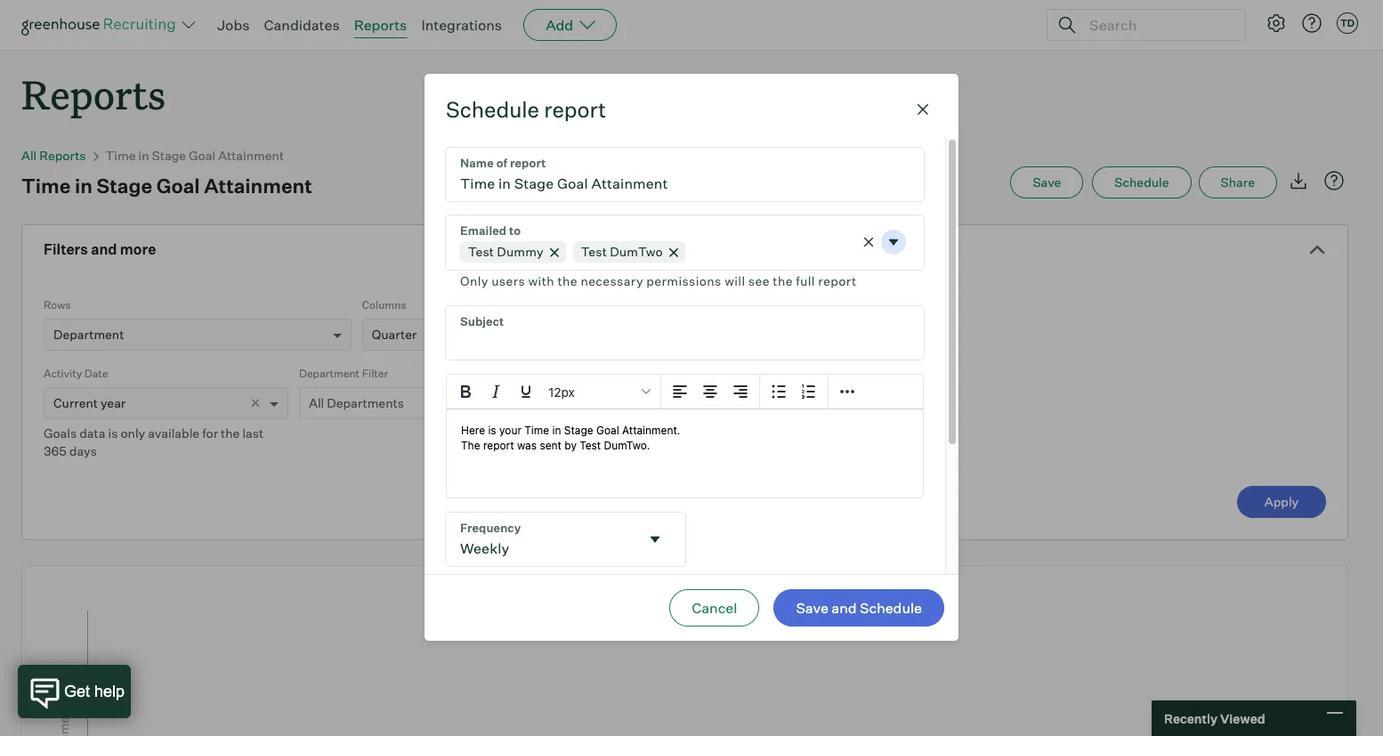 Task type: locate. For each thing, give the bounding box(es) containing it.
and
[[91, 240, 117, 258], [832, 599, 857, 617]]

1 horizontal spatial the
[[558, 273, 578, 288]]

0 horizontal spatial save
[[796, 599, 828, 617]]

integrations link
[[421, 16, 502, 34]]

configure image
[[1266, 12, 1287, 34]]

filters and more
[[44, 240, 156, 258]]

0 vertical spatial toggle flyout image
[[885, 233, 902, 251]]

12px group
[[447, 374, 923, 409]]

12px button
[[541, 376, 657, 406]]

the right with
[[558, 273, 578, 288]]

1 horizontal spatial time
[[106, 148, 136, 163]]

0 horizontal spatial all
[[21, 148, 37, 163]]

1 vertical spatial all
[[309, 395, 324, 410]]

department
[[53, 327, 124, 342], [299, 367, 360, 380]]

department up date
[[53, 327, 124, 342]]

save for save and schedule
[[796, 599, 828, 617]]

1 horizontal spatial and
[[832, 599, 857, 617]]

1 vertical spatial attainment
[[204, 174, 312, 198]]

td button
[[1333, 9, 1362, 37]]

all reports link
[[21, 148, 86, 163]]

and inside button
[[832, 599, 857, 617]]

0 horizontal spatial test
[[468, 244, 494, 259]]

only
[[460, 273, 488, 288]]

schedule button
[[1092, 167, 1191, 199]]

2 toolbar from the left
[[760, 374, 829, 409]]

only
[[121, 426, 145, 441]]

test up necessary
[[581, 244, 607, 259]]

1 vertical spatial in
[[75, 174, 93, 198]]

report inside clear selection field
[[818, 273, 857, 288]]

time right all reports link
[[106, 148, 136, 163]]

None text field
[[446, 147, 924, 201], [446, 512, 639, 566], [446, 147, 924, 201], [446, 512, 639, 566]]

0 vertical spatial attainment
[[218, 148, 284, 163]]

toolbar
[[661, 374, 760, 409], [760, 374, 829, 409]]

save and schedule
[[796, 599, 922, 617]]

2 vertical spatial schedule
[[860, 599, 922, 617]]

test up only
[[468, 244, 494, 259]]

0 horizontal spatial department
[[53, 327, 124, 342]]

1 vertical spatial schedule
[[1115, 175, 1169, 190]]

save button
[[1010, 167, 1083, 199]]

goal
[[189, 148, 215, 163], [156, 174, 200, 198]]

in
[[138, 148, 149, 163], [75, 174, 93, 198]]

report
[[544, 96, 606, 123], [818, 273, 857, 288]]

and for save
[[832, 599, 857, 617]]

0 vertical spatial save
[[1033, 175, 1061, 190]]

12px toolbar
[[447, 374, 661, 409]]

1 vertical spatial stage
[[97, 174, 152, 198]]

1 horizontal spatial save
[[1033, 175, 1061, 190]]

save inside save button
[[1033, 175, 1061, 190]]

permissions
[[646, 273, 722, 288]]

all for all departments
[[309, 395, 324, 410]]

1 horizontal spatial report
[[818, 273, 857, 288]]

all
[[21, 148, 37, 163], [309, 395, 324, 410]]

see
[[748, 273, 770, 288]]

report right the full
[[818, 273, 857, 288]]

1 vertical spatial toggle flyout image
[[646, 530, 663, 548]]

current year
[[53, 395, 126, 410]]

0 horizontal spatial the
[[221, 426, 240, 441]]

none field containing test dummy
[[446, 215, 924, 292]]

available
[[148, 426, 199, 441]]

1 vertical spatial time in stage goal attainment
[[21, 174, 312, 198]]

report down add "popup button"
[[544, 96, 606, 123]]

1 vertical spatial report
[[818, 273, 857, 288]]

departments
[[327, 395, 404, 410]]

cancel button
[[670, 589, 760, 627]]

filters
[[44, 240, 88, 258]]

test for test dummy
[[468, 244, 494, 259]]

toggle flyout image
[[885, 233, 902, 251], [646, 530, 663, 548]]

toggle flyout image inside clear selection field
[[885, 233, 902, 251]]

0 horizontal spatial schedule
[[446, 96, 539, 123]]

current year option
[[53, 395, 126, 410]]

apply
[[1265, 494, 1299, 509]]

activity
[[44, 367, 82, 380]]

0 vertical spatial time in stage goal attainment
[[106, 148, 284, 163]]

share button
[[1198, 167, 1277, 199]]

None text field
[[692, 240, 699, 262], [446, 306, 924, 359], [692, 240, 699, 262], [446, 306, 924, 359]]

department up all departments at the bottom left
[[299, 367, 360, 380]]

add button
[[523, 9, 617, 41]]

dummy
[[497, 244, 544, 259]]

0 vertical spatial schedule
[[446, 96, 539, 123]]

0 vertical spatial goal
[[189, 148, 215, 163]]

candidates
[[264, 16, 340, 34]]

time
[[106, 148, 136, 163], [21, 174, 71, 198]]

0 vertical spatial time
[[106, 148, 136, 163]]

jobs link
[[217, 16, 250, 34]]

1 vertical spatial time
[[21, 174, 71, 198]]

the right for
[[221, 426, 240, 441]]

save and schedule this report to revisit it! element
[[1010, 167, 1092, 199]]

viewed
[[1220, 711, 1265, 726]]

1 vertical spatial and
[[832, 599, 857, 617]]

department for department filter
[[299, 367, 360, 380]]

1 horizontal spatial schedule
[[860, 599, 922, 617]]

0 vertical spatial and
[[91, 240, 117, 258]]

the
[[558, 273, 578, 288], [773, 273, 793, 288], [221, 426, 240, 441]]

days
[[69, 443, 97, 459]]

0 horizontal spatial report
[[544, 96, 606, 123]]

necessary
[[581, 273, 643, 288]]

time down all reports
[[21, 174, 71, 198]]

schedule inside 'button'
[[1115, 175, 1169, 190]]

schedule
[[446, 96, 539, 123], [1115, 175, 1169, 190], [860, 599, 922, 617]]

clear selection image
[[860, 233, 878, 251]]

goals
[[44, 426, 77, 441]]

faq image
[[1323, 170, 1345, 192]]

columns
[[362, 298, 406, 312]]

time in stage goal attainment
[[106, 148, 284, 163], [21, 174, 312, 198]]

1 test from the left
[[468, 244, 494, 259]]

more
[[120, 240, 156, 258]]

0 vertical spatial report
[[544, 96, 606, 123]]

0 horizontal spatial and
[[91, 240, 117, 258]]

2 test from the left
[[581, 244, 607, 259]]

integrations
[[421, 16, 502, 34]]

activity date
[[44, 367, 108, 380]]

candidates link
[[264, 16, 340, 34]]

1 horizontal spatial toggle flyout image
[[885, 233, 902, 251]]

1 horizontal spatial department
[[299, 367, 360, 380]]

None field
[[446, 215, 924, 292], [446, 512, 685, 566], [446, 512, 685, 566]]

users
[[491, 273, 525, 288]]

0 vertical spatial in
[[138, 148, 149, 163]]

department option
[[53, 327, 124, 342]]

0 horizontal spatial toggle flyout image
[[646, 530, 663, 548]]

1 vertical spatial department
[[299, 367, 360, 380]]

test
[[468, 244, 494, 259], [581, 244, 607, 259]]

save inside save and schedule button
[[796, 599, 828, 617]]

0 vertical spatial department
[[53, 327, 124, 342]]

attainment
[[218, 148, 284, 163], [204, 174, 312, 198]]

all for all reports
[[21, 148, 37, 163]]

stage
[[152, 148, 186, 163], [97, 174, 152, 198]]

the left the full
[[773, 273, 793, 288]]

save
[[1033, 175, 1061, 190], [796, 599, 828, 617]]

0 vertical spatial all
[[21, 148, 37, 163]]

1 horizontal spatial test
[[581, 244, 607, 259]]

reports
[[354, 16, 407, 34], [21, 68, 166, 120], [39, 148, 86, 163]]

1 vertical spatial save
[[796, 599, 828, 617]]

1 horizontal spatial in
[[138, 148, 149, 163]]

2 horizontal spatial schedule
[[1115, 175, 1169, 190]]

1 horizontal spatial all
[[309, 395, 324, 410]]



Task type: describe. For each thing, give the bounding box(es) containing it.
dumtwo
[[610, 244, 663, 259]]

2 vertical spatial reports
[[39, 148, 86, 163]]

1 toolbar from the left
[[661, 374, 760, 409]]

data
[[79, 426, 105, 441]]

recently
[[1164, 711, 1218, 726]]

department filter
[[299, 367, 388, 380]]

test dumtwo
[[581, 244, 663, 259]]

0 horizontal spatial in
[[75, 174, 93, 198]]

filter
[[362, 367, 388, 380]]

and for filters
[[91, 240, 117, 258]]

schedule report
[[446, 96, 606, 123]]

1 vertical spatial reports
[[21, 68, 166, 120]]

12px
[[548, 384, 575, 399]]

Search text field
[[1085, 12, 1229, 38]]

save for save
[[1033, 175, 1061, 190]]

rows
[[44, 298, 71, 312]]

0 vertical spatial stage
[[152, 148, 186, 163]]

test for test dumtwo
[[581, 244, 607, 259]]

×
[[250, 392, 261, 412]]

save and schedule button
[[774, 589, 944, 627]]

td button
[[1337, 12, 1358, 34]]

test dummy
[[468, 244, 544, 259]]

td
[[1340, 17, 1355, 29]]

goals data is only available for the last 365 days
[[44, 426, 264, 459]]

schedule for schedule report
[[446, 96, 539, 123]]

the inside goals data is only available for the last 365 days
[[221, 426, 240, 441]]

department for department
[[53, 327, 124, 342]]

only users with the necessary permissions will see the full report
[[460, 273, 857, 288]]

jobs
[[217, 16, 250, 34]]

none field clear selection
[[446, 215, 924, 292]]

2 horizontal spatial the
[[773, 273, 793, 288]]

cancel
[[692, 599, 737, 617]]

365
[[44, 443, 67, 459]]

apply button
[[1237, 486, 1326, 518]]

date
[[84, 367, 108, 380]]

reports link
[[354, 16, 407, 34]]

add
[[546, 16, 573, 34]]

download image
[[1288, 170, 1309, 192]]

all reports
[[21, 148, 86, 163]]

for
[[202, 426, 218, 441]]

quarter option
[[372, 327, 417, 342]]

share
[[1221, 175, 1255, 190]]

quarter
[[372, 327, 417, 342]]

all departments
[[309, 395, 404, 410]]

schedule inside button
[[860, 599, 922, 617]]

current
[[53, 395, 98, 410]]

last
[[242, 426, 264, 441]]

time in stage goal attainment link
[[106, 148, 284, 163]]

full
[[796, 273, 815, 288]]

recently viewed
[[1164, 711, 1265, 726]]

with
[[528, 273, 554, 288]]

xychart image
[[44, 566, 1326, 736]]

will
[[725, 273, 745, 288]]

greenhouse recruiting image
[[21, 14, 182, 36]]

0 vertical spatial reports
[[354, 16, 407, 34]]

0 horizontal spatial time
[[21, 174, 71, 198]]

year
[[101, 395, 126, 410]]

close modal icon image
[[912, 99, 934, 120]]

schedule for schedule
[[1115, 175, 1169, 190]]

1 vertical spatial goal
[[156, 174, 200, 198]]

is
[[108, 426, 118, 441]]



Task type: vqa. For each thing, say whether or not it's contained in the screenshot.
Candidates
yes



